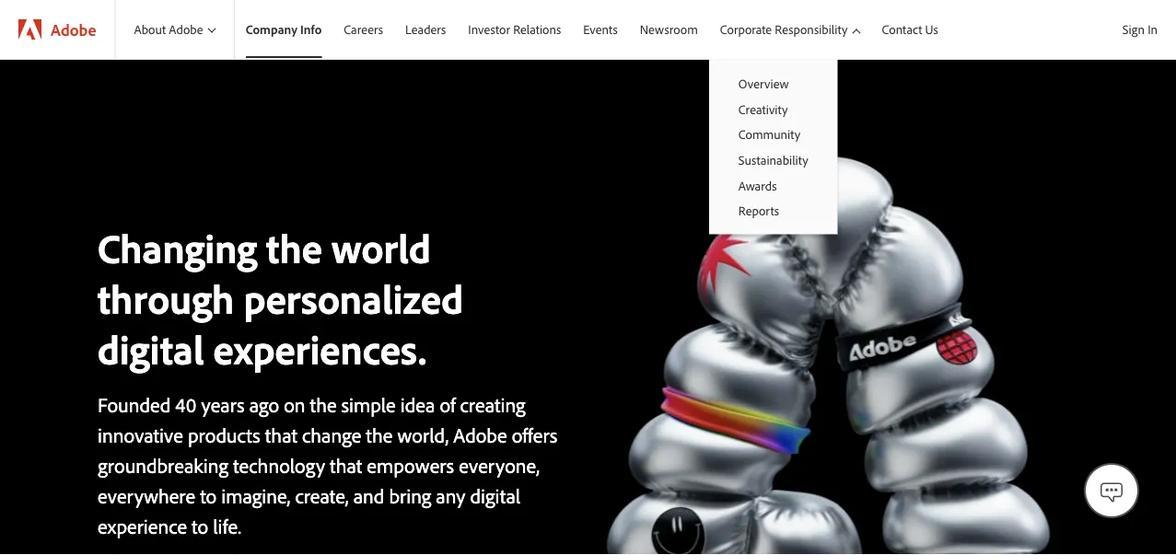 Task type: vqa. For each thing, say whether or not it's contained in the screenshot.
option group
no



Task type: locate. For each thing, give the bounding box(es) containing it.
empowers
[[367, 453, 454, 479]]

1 horizontal spatial that
[[330, 453, 362, 479]]

adobe link
[[0, 0, 115, 59]]

adobe
[[51, 19, 96, 40], [169, 21, 203, 37]]

simple
[[341, 392, 396, 418]]

us
[[925, 21, 938, 37]]

that up the technology
[[265, 422, 297, 448]]

0 horizontal spatial that
[[265, 422, 297, 448]]

adobe right about
[[169, 21, 203, 37]]

about adobe button
[[116, 0, 234, 59]]

digital down everyone, at the bottom of page
[[470, 483, 521, 509]]

reports link
[[709, 198, 838, 223]]

0 vertical spatial the
[[267, 222, 322, 274]]

1 vertical spatial digital
[[470, 483, 521, 509]]

newsroom link
[[629, 0, 709, 59]]

overview
[[739, 76, 789, 92]]

1 horizontal spatial digital
[[470, 483, 521, 509]]

bring
[[389, 483, 431, 509]]

founded
[[98, 392, 171, 418]]

about adobe
[[134, 21, 203, 37]]

offers
[[512, 422, 558, 448]]

technology
[[233, 453, 325, 479]]

creating
[[460, 392, 526, 418]]

digital
[[98, 324, 204, 375], [470, 483, 521, 509]]

the down simple
[[366, 422, 393, 448]]

responsibility
[[775, 21, 848, 37]]

of
[[440, 392, 456, 418]]

contact us
[[882, 21, 938, 37]]

community link
[[709, 122, 838, 147]]

company info link
[[235, 0, 333, 59]]

community
[[739, 126, 801, 142]]

awards link
[[709, 173, 838, 198]]

digital inside changing the world through personalized digital experiences.
[[98, 324, 204, 375]]

change
[[302, 422, 361, 448]]

that down change
[[330, 453, 362, 479]]

info
[[300, 21, 322, 37]]

newsroom
[[640, 21, 698, 37]]

events link
[[572, 0, 629, 59]]

about
[[134, 21, 166, 37]]

founded 40 years ago on the simple idea of creating innovative products that change the world, adobe offers groundbreaking technology that empowers everyone, everywhere to imagine, create, and bring any digital experience to life.
[[98, 392, 558, 539]]

0 horizontal spatial adobe
[[51, 19, 96, 40]]

everyone,
[[459, 453, 540, 479]]

contact
[[882, 21, 922, 37]]

changing
[[98, 222, 257, 274]]

groundbreaking
[[98, 453, 228, 479]]

sign in button
[[1119, 14, 1162, 45]]

to
[[200, 483, 217, 509], [192, 514, 208, 539]]

1 horizontal spatial adobe
[[169, 21, 203, 37]]

adobe left about
[[51, 19, 96, 40]]

40
[[175, 392, 197, 418]]

to up 'life.'
[[200, 483, 217, 509]]

the inside changing the world through personalized digital experiences.
[[267, 222, 322, 274]]

group
[[709, 59, 838, 234]]

2 vertical spatial the
[[366, 422, 393, 448]]

relations
[[513, 21, 561, 37]]

that
[[265, 422, 297, 448], [330, 453, 362, 479]]

overview link
[[709, 71, 838, 96]]

personalized
[[244, 273, 464, 324]]

life.
[[213, 514, 241, 539]]

idea
[[400, 392, 435, 418]]

contact us link
[[871, 0, 950, 59]]

0 vertical spatial digital
[[98, 324, 204, 375]]

sustainability link
[[709, 147, 838, 173]]

to left 'life.'
[[192, 514, 208, 539]]

and
[[353, 483, 384, 509]]

sign in
[[1123, 21, 1158, 37]]

on
[[284, 392, 305, 418]]

world
[[332, 222, 431, 274]]

0 horizontal spatial digital
[[98, 324, 204, 375]]

the
[[267, 222, 322, 274], [310, 392, 337, 418], [366, 422, 393, 448]]

creativity
[[739, 101, 788, 117]]

the right on
[[310, 392, 337, 418]]

changing the world through personalized digital experiences.
[[98, 222, 464, 375]]

0 vertical spatial to
[[200, 483, 217, 509]]

imagine,
[[221, 483, 290, 509]]

careers
[[344, 21, 383, 37]]

years
[[201, 392, 245, 418]]

digital up founded
[[98, 324, 204, 375]]

awards
[[739, 177, 777, 193]]

the left world
[[267, 222, 322, 274]]



Task type: describe. For each thing, give the bounding box(es) containing it.
products
[[188, 422, 260, 448]]

creativity link
[[709, 96, 838, 122]]

company
[[246, 21, 297, 37]]

1 vertical spatial the
[[310, 392, 337, 418]]

careers link
[[333, 0, 394, 59]]

sustainability
[[739, 152, 808, 168]]

world, adobe
[[397, 422, 507, 448]]

investor relations
[[468, 21, 561, 37]]

experience
[[98, 514, 187, 539]]

1 vertical spatial to
[[192, 514, 208, 539]]

1 vertical spatial that
[[330, 453, 362, 479]]

innovative
[[98, 422, 183, 448]]

corporate responsibility
[[720, 21, 848, 37]]

leaders link
[[394, 0, 457, 59]]

corporate responsibility button
[[709, 0, 871, 59]]

leaders
[[405, 21, 446, 37]]

experiences.
[[213, 324, 427, 375]]

digital inside founded 40 years ago on the simple idea of creating innovative products that change the world, adobe offers groundbreaking technology that empowers everyone, everywhere to imagine, create, and bring any digital experience to life.
[[470, 483, 521, 509]]

in
[[1148, 21, 1158, 37]]

through
[[98, 273, 234, 324]]

adobe inside dropdown button
[[169, 21, 203, 37]]

everywhere
[[98, 483, 195, 509]]

investor relations link
[[457, 0, 572, 59]]

sign
[[1123, 21, 1145, 37]]

investor
[[468, 21, 510, 37]]

create,
[[295, 483, 349, 509]]

any
[[436, 483, 466, 509]]

group containing overview
[[709, 59, 838, 234]]

events
[[583, 21, 618, 37]]

0 vertical spatial that
[[265, 422, 297, 448]]

corporate
[[720, 21, 772, 37]]

ago
[[249, 392, 279, 418]]

reports
[[739, 203, 779, 219]]

company info
[[246, 21, 322, 37]]



